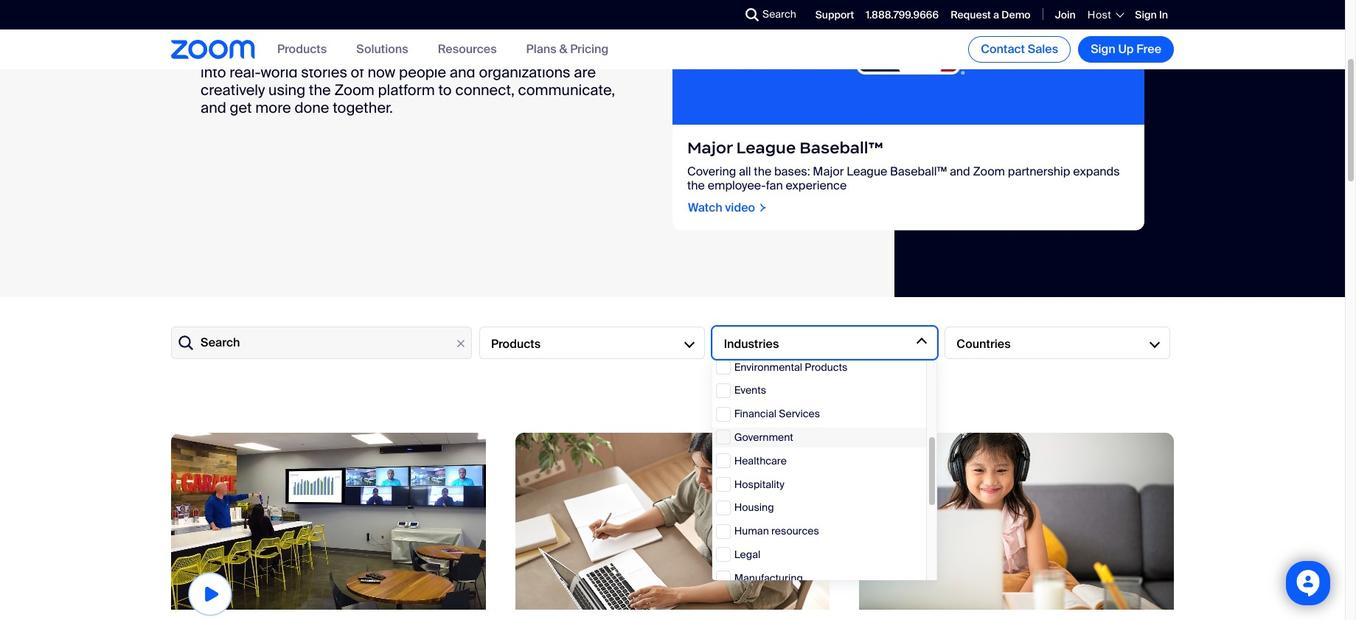 Task type: describe. For each thing, give the bounding box(es) containing it.
reliable communication powers productive workforces. dive into real-world stories of how people and organizations are creatively using the zoom platform to connect, communicate, and get more done together.
[[201, 45, 615, 117]]

countries
[[957, 336, 1011, 352]]

hospitality
[[735, 478, 785, 491]]

experience
[[786, 178, 847, 193]]

countries button
[[945, 327, 1171, 359]]

sign in link
[[1136, 8, 1169, 21]]

more
[[256, 98, 291, 117]]

clear search image
[[453, 336, 469, 352]]

request a demo
[[951, 8, 1031, 21]]

sales
[[1028, 41, 1059, 57]]

sign up free
[[1091, 41, 1162, 57]]

free
[[1137, 41, 1162, 57]]

resources
[[772, 525, 819, 538]]

fan
[[766, 178, 783, 193]]

zoom logo image
[[171, 40, 255, 59]]

1 horizontal spatial baseball™
[[890, 164, 947, 179]]

stories
[[301, 62, 347, 82]]

industries button
[[712, 327, 938, 359]]

financial services
[[735, 407, 820, 421]]

manufacturing
[[735, 572, 803, 585]]

environmental products
[[735, 360, 848, 374]]

2 horizontal spatial products
[[805, 360, 848, 374]]

expands
[[1074, 164, 1120, 179]]

how
[[368, 62, 396, 82]]

to
[[439, 80, 452, 99]]

all
[[739, 164, 751, 179]]

1 vertical spatial league
[[847, 164, 888, 179]]

sign in
[[1136, 8, 1169, 21]]

host
[[1088, 8, 1112, 21]]

dive
[[579, 45, 609, 64]]

industries
[[724, 336, 779, 352]]

products for products popup button
[[277, 42, 327, 57]]

watch
[[688, 200, 723, 215]]

connect,
[[455, 80, 515, 99]]

host button
[[1088, 8, 1124, 21]]

environmental
[[735, 360, 803, 374]]

plans & pricing link
[[526, 42, 609, 57]]

organizations
[[479, 62, 571, 82]]

of
[[351, 62, 364, 82]]

major league baseball™ image
[[673, 0, 1145, 125]]

products button
[[277, 42, 327, 57]]

acciojob image
[[515, 433, 830, 610]]

resources button
[[438, 42, 497, 57]]

workforces.
[[497, 45, 575, 64]]

events
[[735, 384, 767, 397]]

achievement first image
[[860, 433, 1174, 610]]

0 horizontal spatial search
[[201, 335, 240, 351]]

human resources
[[735, 525, 819, 538]]

pricing
[[570, 42, 609, 57]]

in
[[1160, 8, 1169, 21]]

world
[[261, 62, 298, 82]]

financial
[[735, 407, 777, 421]]

2 horizontal spatial the
[[754, 164, 772, 179]]

communicate,
[[518, 80, 615, 99]]

contact sales
[[981, 41, 1059, 57]]

partnership
[[1008, 164, 1071, 179]]

communication
[[259, 45, 365, 64]]

1 horizontal spatial the
[[688, 178, 705, 193]]



Task type: vqa. For each thing, say whether or not it's contained in the screenshot.
'Hospitality'
yes



Task type: locate. For each thing, give the bounding box(es) containing it.
products inside dropdown button
[[491, 336, 541, 352]]

employee-
[[708, 178, 766, 193]]

creatively
[[201, 80, 265, 99]]

1 horizontal spatial major
[[813, 164, 844, 179]]

1.888.799.9666 link
[[866, 8, 939, 21]]

search image
[[746, 8, 759, 21], [746, 8, 759, 21]]

video
[[725, 200, 755, 215]]

1 horizontal spatial sign
[[1136, 8, 1157, 21]]

&
[[559, 42, 568, 57]]

powers
[[368, 45, 418, 64]]

0 horizontal spatial the
[[309, 80, 331, 99]]

request a demo link
[[951, 8, 1031, 21]]

1.888.799.9666
[[866, 8, 939, 21]]

major right bases:
[[813, 164, 844, 179]]

1 horizontal spatial search
[[763, 7, 797, 21]]

1 vertical spatial products
[[491, 336, 541, 352]]

sign up free link
[[1079, 36, 1174, 63]]

sign inside sign up free link
[[1091, 41, 1116, 57]]

into
[[201, 62, 226, 82]]

2 horizontal spatial and
[[950, 164, 971, 179]]

productive
[[421, 45, 494, 64]]

1 horizontal spatial and
[[450, 62, 476, 82]]

get
[[230, 98, 252, 117]]

covering
[[688, 164, 736, 179]]

baseball™
[[800, 138, 884, 158], [890, 164, 947, 179]]

major
[[688, 138, 733, 158], [813, 164, 844, 179]]

search
[[763, 7, 797, 21], [201, 335, 240, 351]]

up
[[1119, 41, 1134, 57]]

zoom inside the major league baseball™ covering all the bases: major league baseball™ and zoom partnership expands the employee-fan experience watch video
[[973, 164, 1005, 179]]

real-
[[230, 62, 261, 82]]

healthcare
[[735, 454, 787, 468]]

None search field
[[692, 3, 750, 27]]

reliable
[[201, 45, 255, 64]]

1 vertical spatial major
[[813, 164, 844, 179]]

contact
[[981, 41, 1025, 57]]

the right all on the top right of the page
[[754, 164, 772, 179]]

major league baseball™ covering all the bases: major league baseball™ and zoom partnership expands the employee-fan experience watch video
[[688, 138, 1120, 215]]

legal
[[735, 548, 761, 561]]

products down industries dropdown button
[[805, 360, 848, 374]]

0 vertical spatial major
[[688, 138, 733, 158]]

housing
[[735, 501, 774, 514]]

resources
[[438, 42, 497, 57]]

support
[[816, 8, 854, 21]]

the
[[309, 80, 331, 99], [754, 164, 772, 179], [688, 178, 705, 193]]

services
[[779, 407, 820, 421]]

people
[[399, 62, 446, 82]]

the up the watch
[[688, 178, 705, 193]]

done
[[295, 98, 329, 117]]

are
[[574, 62, 596, 82]]

1 horizontal spatial zoom
[[973, 164, 1005, 179]]

2 vertical spatial and
[[950, 164, 971, 179]]

and
[[450, 62, 476, 82], [201, 98, 226, 117], [950, 164, 971, 179]]

products for products dropdown button
[[491, 336, 541, 352]]

sign left up
[[1091, 41, 1116, 57]]

the inside reliable communication powers productive workforces. dive into real-world stories of how people and organizations are creatively using the zoom platform to connect, communicate, and get more done together.
[[309, 80, 331, 99]]

1 vertical spatial sign
[[1091, 41, 1116, 57]]

the right using
[[309, 80, 331, 99]]

0 vertical spatial products
[[277, 42, 327, 57]]

plans
[[526, 42, 557, 57]]

0 vertical spatial search
[[763, 7, 797, 21]]

a
[[994, 8, 1000, 21]]

2 vertical spatial products
[[805, 360, 848, 374]]

support link
[[816, 8, 854, 21]]

0 horizontal spatial and
[[201, 98, 226, 117]]

government
[[735, 431, 794, 444]]

together.
[[333, 98, 393, 117]]

demo
[[1002, 8, 1031, 21]]

ab inbev image
[[171, 433, 486, 610]]

using
[[269, 80, 305, 99]]

and inside the major league baseball™ covering all the bases: major league baseball™ and zoom partnership expands the employee-fan experience watch video
[[950, 164, 971, 179]]

plans & pricing
[[526, 42, 609, 57]]

0 horizontal spatial league
[[737, 138, 796, 158]]

0 vertical spatial baseball™
[[800, 138, 884, 158]]

zoom right done at the left top of page
[[335, 80, 375, 99]]

0 vertical spatial sign
[[1136, 8, 1157, 21]]

zoom left the partnership
[[973, 164, 1005, 179]]

sign left in
[[1136, 8, 1157, 21]]

1 vertical spatial search
[[201, 335, 240, 351]]

0 horizontal spatial zoom
[[335, 80, 375, 99]]

solutions
[[356, 42, 408, 57]]

products right clear search icon
[[491, 336, 541, 352]]

sign for sign up free
[[1091, 41, 1116, 57]]

1 vertical spatial baseball™
[[890, 164, 947, 179]]

league
[[737, 138, 796, 158], [847, 164, 888, 179]]

request
[[951, 8, 991, 21]]

join link
[[1055, 8, 1076, 21]]

0 horizontal spatial products
[[277, 42, 327, 57]]

sign for sign in
[[1136, 8, 1157, 21]]

0 vertical spatial and
[[450, 62, 476, 82]]

Search text field
[[171, 327, 472, 359]]

bases:
[[775, 164, 810, 179]]

products up stories
[[277, 42, 327, 57]]

0 horizontal spatial sign
[[1091, 41, 1116, 57]]

human
[[735, 525, 769, 538]]

zoom
[[335, 80, 375, 99], [973, 164, 1005, 179]]

major up covering
[[688, 138, 733, 158]]

platform
[[378, 80, 435, 99]]

products button
[[480, 327, 705, 359]]

solutions button
[[356, 42, 408, 57]]

products
[[277, 42, 327, 57], [491, 336, 541, 352], [805, 360, 848, 374]]

watch video link
[[688, 200, 768, 215]]

1 horizontal spatial league
[[847, 164, 888, 179]]

0 horizontal spatial major
[[688, 138, 733, 158]]

1 vertical spatial zoom
[[973, 164, 1005, 179]]

zoom inside reliable communication powers productive workforces. dive into real-world stories of how people and organizations are creatively using the zoom platform to connect, communicate, and get more done together.
[[335, 80, 375, 99]]

join
[[1055, 8, 1076, 21]]

0 horizontal spatial baseball™
[[800, 138, 884, 158]]

sign
[[1136, 8, 1157, 21], [1091, 41, 1116, 57]]

contact sales link
[[969, 36, 1071, 63]]

1 vertical spatial and
[[201, 98, 226, 117]]

0 vertical spatial zoom
[[335, 80, 375, 99]]

0 vertical spatial league
[[737, 138, 796, 158]]

1 horizontal spatial products
[[491, 336, 541, 352]]



